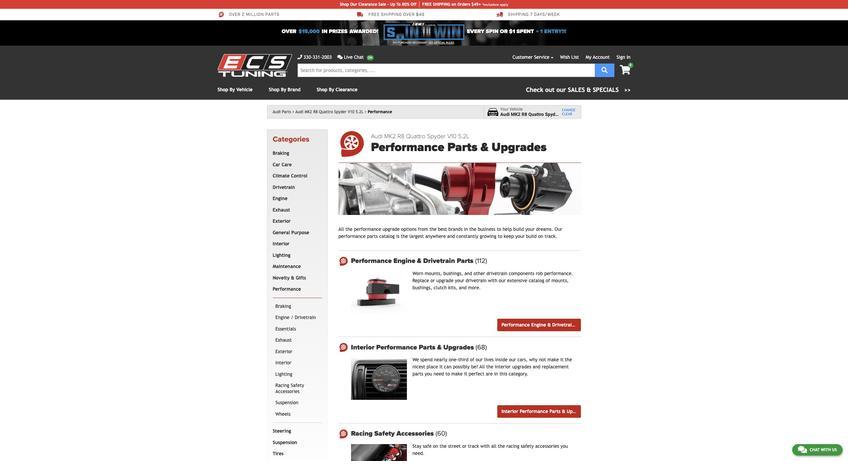 Task type: vqa. For each thing, say whether or not it's contained in the screenshot.
the bottommost for
no



Task type: describe. For each thing, give the bounding box(es) containing it.
our inside the worn mounts, bushings, and other drivetrain components rob performance. replace or upgrade your drivetrain with our extensive catalog of mounts, bushings, clutch kits, and more.
[[499, 278, 506, 284]]

spend
[[420, 358, 433, 363]]

& inside audi mk2 r8 quattro spyder v10 5.2l performance parts & upgrades
[[481, 140, 489, 155]]

performance link
[[271, 284, 321, 296]]

spyder inside your vehicle audi mk2 r8 quattro spyder v10 5.2l
[[545, 112, 560, 117]]

largest
[[409, 234, 424, 239]]

2
[[242, 12, 245, 17]]

1 vertical spatial your
[[515, 234, 525, 239]]

performance engine & drivetrain parts for the bottom performance engine & drivetrain parts link
[[502, 323, 587, 328]]

racing safety accessories inside performance subcategories element
[[275, 383, 304, 395]]

comments image for live
[[337, 55, 343, 60]]

sales & specials link
[[526, 85, 631, 94]]

search image
[[602, 67, 608, 73]]

1 vertical spatial exhaust link
[[274, 335, 321, 347]]

r8 for audi mk2 r8 quattro spyder v10 5.2l performance parts & upgrades
[[398, 133, 405, 140]]

racing inside racing safety accessories
[[275, 383, 289, 389]]

1
[[540, 28, 543, 35]]

sales & specials
[[568, 86, 619, 93]]

over 2 million parts link
[[218, 12, 280, 18]]

more.
[[468, 285, 481, 291]]

$49
[[416, 12, 425, 17]]

audi parts link
[[273, 110, 294, 114]]

general purpose
[[273, 230, 309, 236]]

/
[[291, 315, 293, 321]]

0 vertical spatial interior link
[[271, 239, 321, 250]]

replacement
[[542, 365, 569, 370]]

0 vertical spatial performance engine & drivetrain parts link
[[351, 257, 581, 266]]

track.
[[545, 234, 557, 239]]

1 vertical spatial exterior link
[[274, 347, 321, 358]]

quattro for audi mk2 r8 quattro spyder v10 5.2l
[[319, 110, 333, 114]]

in
[[627, 55, 631, 60]]

prizes
[[329, 28, 348, 35]]

0
[[630, 63, 632, 67]]

best
[[438, 227, 447, 232]]

keep
[[504, 234, 514, 239]]

2 horizontal spatial your
[[525, 227, 535, 232]]

331-
[[313, 55, 322, 60]]

entry!!!
[[544, 28, 567, 35]]

clearance for by
[[336, 87, 358, 92]]

accessories for top "racing safety accessories" link
[[275, 389, 300, 395]]

customer
[[513, 55, 533, 60]]

mk2 for audi mk2 r8 quattro spyder v10 5.2l performance parts & upgrades
[[384, 133, 396, 140]]

components
[[509, 271, 535, 277]]

performance engine & drivetrain parts thumbnail image image
[[351, 272, 407, 314]]

interior performance parts & upgrades for interior performance parts & upgrades link to the bottom
[[502, 409, 587, 415]]

1 vertical spatial safety
[[374, 430, 395, 439]]

parts inside all the performance upgrade options from the best brands in the business to help build your dreams. our performance parts catalog is the largest anywhere and constantly growing to keep your build on track.
[[367, 234, 378, 239]]

or inside the worn mounts, bushings, and other drivetrain components rob performance. replace or upgrade your drivetrain with our extensive catalog of mounts, bushings, clutch kits, and more.
[[431, 278, 435, 284]]

audi mk2 r8 quattro spyder v10 5.2l
[[296, 110, 363, 114]]

to inside we spend nearly one-third of our lives inside our cars, why not make it the nicest place it can possibly be? all the interior upgrades and replacement parts you need to make it perfect are in this category.
[[446, 372, 450, 377]]

0 vertical spatial vehicle
[[236, 87, 253, 92]]

climate control link
[[271, 171, 321, 182]]

cars,
[[517, 358, 528, 363]]

audi for audi mk2 r8 quattro spyder v10 5.2l
[[296, 110, 303, 114]]

need
[[434, 372, 444, 377]]

0 horizontal spatial mounts,
[[425, 271, 442, 277]]

330-
[[304, 55, 313, 60]]

v10 inside your vehicle audi mk2 r8 quattro spyder v10 5.2l
[[561, 112, 569, 117]]

0 horizontal spatial on
[[452, 2, 456, 7]]

0 vertical spatial racing safety accessories link
[[274, 381, 321, 398]]

up
[[390, 2, 395, 7]]

no
[[393, 41, 397, 44]]

0 horizontal spatial our
[[476, 358, 483, 363]]

1 horizontal spatial make
[[548, 358, 559, 363]]

essentials
[[275, 327, 296, 332]]

1 vertical spatial performance engine & drivetrain parts link
[[498, 319, 587, 332]]

purpose
[[291, 230, 309, 236]]

1 horizontal spatial build
[[526, 234, 537, 239]]

gifts
[[296, 276, 306, 281]]

racing safety accessories thumbnail image image
[[351, 445, 407, 462]]

ecs tuning 'spin to win' contest logo image
[[384, 23, 464, 40]]

performance engine & drivetrain parts for performance engine & drivetrain parts link to the top
[[351, 257, 475, 266]]

maintenance link
[[271, 262, 321, 273]]

0 horizontal spatial build
[[513, 227, 524, 232]]

my
[[586, 55, 592, 60]]

phone image
[[297, 55, 302, 60]]

shopping cart image
[[620, 65, 631, 75]]

2003
[[322, 55, 332, 60]]

with inside the worn mounts, bushings, and other drivetrain components rob performance. replace or upgrade your drivetrain with our extensive catalog of mounts, bushings, clutch kits, and more.
[[488, 278, 497, 284]]

safety inside racing safety accessories
[[291, 383, 304, 389]]

on inside all the performance upgrade options from the best brands in the business to help build your dreams. our performance parts catalog is the largest anywhere and constantly growing to keep your build on track.
[[538, 234, 543, 239]]

parts inside we spend nearly one-third of our lives inside our cars, why not make it the nicest place it can possibly be? all the interior upgrades and replacement parts you need to make it perfect are in this category.
[[413, 372, 423, 377]]

performance subcategories element
[[273, 298, 322, 424]]

sales
[[568, 86, 585, 93]]

lighting for bottom lighting link
[[275, 372, 292, 377]]

audi for audi parts
[[273, 110, 281, 114]]

brands
[[449, 227, 463, 232]]

braking link for care
[[271, 148, 321, 159]]

lighting for top lighting link
[[273, 253, 290, 258]]

5.2l for audi mk2 r8 quattro spyder v10 5.2l
[[356, 110, 363, 114]]

1 vertical spatial it
[[440, 365, 443, 370]]

account
[[593, 55, 610, 60]]

climate control
[[273, 173, 307, 179]]

=
[[536, 28, 539, 35]]

kits,
[[448, 285, 458, 291]]

live
[[344, 55, 353, 60]]

.
[[454, 41, 455, 44]]

and inside we spend nearly one-third of our lives inside our cars, why not make it the nicest place it can possibly be? all the interior upgrades and replacement parts you need to make it perfect are in this category.
[[533, 365, 541, 370]]

change link
[[562, 108, 576, 112]]

shipping 7 days/week link
[[497, 12, 560, 18]]

list
[[572, 55, 579, 60]]

customer service
[[513, 55, 550, 60]]

wheels
[[275, 412, 291, 417]]

wheels link
[[274, 409, 321, 421]]

dreams.
[[536, 227, 553, 232]]

0 vertical spatial interior performance parts & upgrades link
[[351, 344, 581, 352]]

official
[[434, 41, 445, 44]]

wish
[[560, 55, 570, 60]]

$49+
[[472, 2, 481, 7]]

audi mk2 r8 quattro spyder v10 5.2l link
[[296, 110, 367, 114]]

clear link
[[562, 112, 576, 116]]

*exclusions
[[482, 3, 499, 6]]

$1
[[509, 28, 515, 35]]

2 vertical spatial it
[[464, 372, 467, 377]]

parts inside "link"
[[265, 12, 280, 17]]

0 vertical spatial exhaust link
[[271, 205, 321, 216]]

clearance for our
[[358, 2, 377, 7]]

1 vertical spatial with
[[821, 448, 831, 453]]

novelty & gifts
[[273, 276, 306, 281]]

specials
[[593, 86, 619, 93]]

ping
[[441, 2, 450, 7]]

0 vertical spatial drivetrain
[[487, 271, 508, 277]]

all inside all the performance upgrade options from the best brands in the business to help build your dreams. our performance parts catalog is the largest anywhere and constantly growing to keep your build on track.
[[339, 227, 344, 232]]

1 horizontal spatial mounts,
[[552, 278, 569, 284]]

sign in link
[[617, 55, 631, 60]]

1 vertical spatial performance
[[339, 234, 366, 239]]

spyder for audi mk2 r8 quattro spyder v10 5.2l
[[334, 110, 347, 114]]

off
[[411, 2, 417, 7]]

*exclusions apply link
[[482, 2, 508, 7]]

spent
[[517, 28, 534, 35]]

catalog inside all the performance upgrade options from the best brands in the business to help build your dreams. our performance parts catalog is the largest anywhere and constantly growing to keep your build on track.
[[379, 234, 395, 239]]

exhaust for the bottommost exhaust link
[[275, 338, 292, 343]]

1 vertical spatial drivetrain
[[466, 278, 487, 284]]

every spin or $1 spent = 1 entry!!!
[[467, 28, 567, 35]]

over for over 2 million parts
[[229, 12, 241, 17]]

car
[[273, 162, 280, 168]]

third
[[458, 358, 469, 363]]

our inside all the performance upgrade options from the best brands in the business to help build your dreams. our performance parts catalog is the largest anywhere and constantly growing to keep your build on track.
[[555, 227, 562, 232]]

upgrades
[[512, 365, 531, 370]]

0 vertical spatial our
[[350, 2, 357, 7]]

1 horizontal spatial racing
[[351, 430, 373, 439]]

330-331-2003
[[304, 55, 332, 60]]

free ship ping on orders $49+ *exclusions apply
[[422, 2, 508, 7]]

constantly
[[456, 234, 478, 239]]

upgrade inside the worn mounts, bushings, and other drivetrain components rob performance. replace or upgrade your drivetrain with our extensive catalog of mounts, bushings, clutch kits, and more.
[[436, 278, 454, 284]]

1 vertical spatial to
[[498, 234, 502, 239]]

worn
[[413, 271, 423, 277]]

over $15,000 in prizes
[[282, 28, 348, 35]]

are
[[486, 372, 493, 377]]

shop by clearance
[[317, 87, 358, 92]]

of inside we spend nearly one-third of our lives inside our cars, why not make it the nicest place it can possibly be? all the interior upgrades and replacement parts you need to make it perfect are in this category.
[[470, 358, 474, 363]]

braking for engine
[[275, 304, 291, 309]]

quattro for audi mk2 r8 quattro spyder v10 5.2l performance parts & upgrades
[[406, 133, 426, 140]]

shop our clearance sale - up to 80% off link
[[340, 1, 420, 7]]

1 vertical spatial suspension link
[[271, 438, 321, 449]]

shop our clearance sale - up to 80% off
[[340, 2, 417, 7]]

v10 for audi mk2 r8 quattro spyder v10 5.2l
[[348, 110, 354, 114]]

v10 for audi mk2 r8 quattro spyder v10 5.2l performance parts & upgrades
[[447, 133, 457, 140]]

0 horizontal spatial in
[[322, 28, 328, 35]]

chat inside live chat link
[[354, 55, 364, 60]]

0 vertical spatial bushings,
[[443, 271, 463, 277]]

performance.
[[544, 271, 573, 277]]

exterior for the bottom "exterior" link
[[275, 349, 292, 355]]

live chat
[[344, 55, 364, 60]]

interior link inside performance subcategories element
[[274, 358, 321, 369]]

performance inside category navigation "element"
[[273, 287, 301, 292]]

sign
[[617, 55, 625, 60]]

live chat link
[[337, 54, 374, 61]]

chat with us
[[810, 448, 837, 453]]

spyder for audi mk2 r8 quattro spyder v10 5.2l performance parts & upgrades
[[427, 133, 446, 140]]



Task type: locate. For each thing, give the bounding box(es) containing it.
bushings, down replace
[[413, 285, 432, 291]]

0 vertical spatial on
[[452, 2, 456, 7]]

0 vertical spatial exterior link
[[271, 216, 321, 227]]

and inside all the performance upgrade options from the best brands in the business to help build your dreams. our performance parts catalog is the largest anywhere and constantly growing to keep your build on track.
[[447, 234, 455, 239]]

0 vertical spatial it
[[560, 358, 564, 363]]

your right keep
[[515, 234, 525, 239]]

drivetrain inside performance subcategories element
[[295, 315, 316, 321]]

drivetrain right other
[[487, 271, 508, 277]]

drivetrain link
[[271, 182, 321, 193]]

mk2
[[305, 110, 312, 114], [511, 112, 521, 117], [384, 133, 396, 140]]

$15,000
[[299, 28, 320, 35]]

options
[[401, 227, 417, 232]]

my account
[[586, 55, 610, 60]]

1 vertical spatial over
[[282, 28, 297, 35]]

upgrades
[[492, 140, 547, 155], [443, 344, 474, 352], [567, 409, 587, 415]]

suspension link
[[274, 398, 321, 409], [271, 438, 321, 449]]

braking link for /
[[274, 301, 321, 313]]

or up clutch
[[431, 278, 435, 284]]

sale
[[378, 2, 386, 7]]

comments image
[[337, 55, 343, 60], [798, 446, 807, 454]]

1 horizontal spatial in
[[464, 227, 468, 232]]

0 vertical spatial or
[[500, 28, 508, 35]]

with left us
[[821, 448, 831, 453]]

0 vertical spatial upgrades
[[492, 140, 547, 155]]

0 vertical spatial to
[[497, 227, 501, 232]]

over for over $15,000 in prizes
[[282, 28, 297, 35]]

mounts, up replace
[[425, 271, 442, 277]]

braking inside performance subcategories element
[[275, 304, 291, 309]]

1 horizontal spatial it
[[464, 372, 467, 377]]

one-
[[449, 358, 458, 363]]

suspension link down steering
[[271, 438, 321, 449]]

0 horizontal spatial upgrade
[[383, 227, 400, 232]]

catalog down rob
[[529, 278, 544, 284]]

exterior for "exterior" link to the top
[[273, 219, 291, 224]]

why
[[529, 358, 538, 363]]

0 vertical spatial exhaust
[[273, 208, 290, 213]]

shop by brand link
[[269, 87, 301, 92]]

1 vertical spatial bushings,
[[413, 285, 432, 291]]

r8 for audi mk2 r8 quattro spyder v10 5.2l
[[313, 110, 318, 114]]

interior performance parts & upgrades thumbnail image image
[[351, 358, 407, 400]]

or left $1
[[500, 28, 508, 35]]

mk2 for audi mk2 r8 quattro spyder v10 5.2l
[[305, 110, 312, 114]]

1 vertical spatial lighting
[[275, 372, 292, 377]]

1 horizontal spatial with
[[821, 448, 831, 453]]

of down the performance. on the right bottom of the page
[[546, 278, 550, 284]]

of inside the worn mounts, bushings, and other drivetrain components rob performance. replace or upgrade your drivetrain with our extensive catalog of mounts, bushings, clutch kits, and more.
[[546, 278, 550, 284]]

rules
[[446, 41, 454, 44]]

suspension link up wheels
[[274, 398, 321, 409]]

replace
[[413, 278, 429, 284]]

parts down nicest in the bottom of the page
[[413, 372, 423, 377]]

it down possibly
[[464, 372, 467, 377]]

2 horizontal spatial by
[[329, 87, 334, 92]]

2 horizontal spatial our
[[509, 358, 516, 363]]

exterior up general at left
[[273, 219, 291, 224]]

every
[[467, 28, 485, 35]]

1 horizontal spatial our
[[555, 227, 562, 232]]

shop by clearance link
[[317, 87, 358, 92]]

suspension down steering
[[273, 440, 297, 446]]

comments image inside chat with us link
[[798, 446, 807, 454]]

1 horizontal spatial or
[[500, 28, 508, 35]]

1 vertical spatial vehicle
[[510, 107, 523, 112]]

our up track.
[[555, 227, 562, 232]]

million
[[246, 12, 264, 17]]

suspension
[[275, 401, 298, 406], [273, 440, 297, 446]]

exhaust
[[273, 208, 290, 213], [275, 338, 292, 343]]

to
[[497, 227, 501, 232], [498, 234, 502, 239], [446, 372, 450, 377]]

1 vertical spatial chat
[[810, 448, 820, 453]]

see
[[429, 41, 433, 44]]

vehicle inside your vehicle audi mk2 r8 quattro spyder v10 5.2l
[[510, 107, 523, 112]]

engine inside performance subcategories element
[[275, 315, 290, 321]]

r8 inside audi mk2 r8 quattro spyder v10 5.2l performance parts & upgrades
[[398, 133, 405, 140]]

shop by vehicle link
[[218, 87, 253, 92]]

ecs tuning image
[[218, 54, 292, 77]]

build down dreams.
[[526, 234, 537, 239]]

make down possibly
[[451, 372, 463, 377]]

in
[[322, 28, 328, 35], [464, 227, 468, 232], [494, 372, 498, 377]]

1 horizontal spatial your
[[515, 234, 525, 239]]

free shipping over $49
[[369, 12, 425, 17]]

category navigation element
[[267, 130, 328, 462]]

0 horizontal spatial over
[[229, 12, 241, 17]]

0 horizontal spatial all
[[339, 227, 344, 232]]

upgrades for the top interior performance parts & upgrades link
[[443, 344, 474, 352]]

comments image inside live chat link
[[337, 55, 343, 60]]

v10
[[348, 110, 354, 114], [561, 112, 569, 117], [447, 133, 457, 140]]

growing
[[480, 234, 497, 239]]

0 vertical spatial braking
[[273, 151, 289, 156]]

suspension for the bottommost "suspension" link
[[273, 440, 297, 446]]

in inside all the performance upgrade options from the best brands in the business to help build your dreams. our performance parts catalog is the largest anywhere and constantly growing to keep your build on track.
[[464, 227, 468, 232]]

exhaust down essentials
[[275, 338, 292, 343]]

catalog inside the worn mounts, bushings, and other drivetrain components rob performance. replace or upgrade your drivetrain with our extensive catalog of mounts, bushings, clutch kits, and more.
[[529, 278, 544, 284]]

lighting
[[273, 253, 290, 258], [275, 372, 292, 377]]

1 vertical spatial parts
[[367, 234, 378, 239]]

shipping 7 days/week
[[508, 12, 560, 17]]

quattro inside audi mk2 r8 quattro spyder v10 5.2l performance parts & upgrades
[[406, 133, 426, 140]]

by for brand
[[281, 87, 286, 92]]

place
[[427, 365, 438, 370]]

other
[[474, 271, 485, 277]]

0 vertical spatial racing safety accessories
[[275, 383, 304, 395]]

bushings, up kits,
[[443, 271, 463, 277]]

clearance up free
[[358, 2, 377, 7]]

racing up racing safety accessories thumbnail image
[[351, 430, 373, 439]]

in right are
[[494, 372, 498, 377]]

wish list
[[560, 55, 579, 60]]

audi parts
[[273, 110, 291, 114]]

2 vertical spatial to
[[446, 372, 450, 377]]

bushings,
[[443, 271, 463, 277], [413, 285, 432, 291]]

on
[[452, 2, 456, 7], [538, 234, 543, 239]]

by for vehicle
[[230, 87, 235, 92]]

in left prizes
[[322, 28, 328, 35]]

by left brand
[[281, 87, 286, 92]]

1 horizontal spatial over
[[282, 28, 297, 35]]

engine / drivetrain
[[275, 315, 316, 321]]

over inside 'over 2 million parts' "link"
[[229, 12, 241, 17]]

mk2 inside your vehicle audi mk2 r8 quattro spyder v10 5.2l
[[511, 112, 521, 117]]

accessories for "racing safety accessories" link to the bottom
[[397, 430, 434, 439]]

exhaust link
[[271, 205, 321, 216], [274, 335, 321, 347]]

0 vertical spatial with
[[488, 278, 497, 284]]

2 vertical spatial parts
[[413, 372, 423, 377]]

clearance up audi mk2 r8 quattro spyder v10 5.2l link
[[336, 87, 358, 92]]

0 vertical spatial suspension link
[[274, 398, 321, 409]]

of up be?
[[470, 358, 474, 363]]

mounts, down the performance. on the right bottom of the page
[[552, 278, 569, 284]]

2 horizontal spatial mk2
[[511, 112, 521, 117]]

your left dreams.
[[525, 227, 535, 232]]

Search text field
[[297, 64, 595, 77]]

over left $15,000
[[282, 28, 297, 35]]

catalog left is
[[379, 234, 395, 239]]

category.
[[509, 372, 528, 377]]

braking link up care
[[271, 148, 321, 159]]

1 vertical spatial mounts,
[[552, 278, 569, 284]]

1 horizontal spatial our
[[499, 278, 506, 284]]

anywhere
[[425, 234, 446, 239]]

interior performance parts & upgrades
[[351, 344, 476, 352], [502, 409, 587, 415]]

1 vertical spatial accessories
[[397, 430, 434, 439]]

1 horizontal spatial safety
[[374, 430, 395, 439]]

0 vertical spatial accessories
[[275, 389, 300, 395]]

1 vertical spatial comments image
[[798, 446, 807, 454]]

1 vertical spatial upgrade
[[436, 278, 454, 284]]

0 horizontal spatial safety
[[291, 383, 304, 389]]

racing up wheels
[[275, 383, 289, 389]]

accessories inside racing safety accessories
[[275, 389, 300, 395]]

quattro inside your vehicle audi mk2 r8 quattro spyder v10 5.2l
[[528, 112, 544, 117]]

on down dreams.
[[538, 234, 543, 239]]

0 horizontal spatial by
[[230, 87, 235, 92]]

1 vertical spatial interior performance parts & upgrades link
[[498, 406, 587, 418]]

2 horizontal spatial 5.2l
[[570, 112, 579, 117]]

and down why
[[533, 365, 541, 370]]

0 horizontal spatial performance engine & drivetrain parts
[[351, 257, 475, 266]]

0 vertical spatial performance
[[354, 227, 381, 232]]

0 horizontal spatial comments image
[[337, 55, 343, 60]]

2 vertical spatial upgrades
[[567, 409, 587, 415]]

2 horizontal spatial r8
[[522, 112, 527, 117]]

extensive
[[507, 278, 527, 284]]

chat left us
[[810, 448, 820, 453]]

in up constantly
[[464, 227, 468, 232]]

our up be?
[[476, 358, 483, 363]]

0 vertical spatial build
[[513, 227, 524, 232]]

2 by from the left
[[281, 87, 286, 92]]

over 2 million parts
[[229, 12, 280, 17]]

1 vertical spatial interior performance parts & upgrades
[[502, 409, 587, 415]]

exhaust link down essentials
[[274, 335, 321, 347]]

0 horizontal spatial parts
[[265, 12, 280, 17]]

categories
[[273, 135, 309, 144]]

clutch
[[434, 285, 447, 291]]

our left extensive
[[499, 278, 506, 284]]

all the performance upgrade options from the best brands in the business to help build your dreams. our performance parts catalog is the largest anywhere and constantly growing to keep your build on track.
[[339, 227, 562, 239]]

drivetrain up more.
[[466, 278, 487, 284]]

1 vertical spatial performance engine & drivetrain parts
[[502, 323, 587, 328]]

your inside the worn mounts, bushings, and other drivetrain components rob performance. replace or upgrade your drivetrain with our extensive catalog of mounts, bushings, clutch kits, and more.
[[455, 278, 464, 284]]

upgrades inside audi mk2 r8 quattro spyder v10 5.2l performance parts & upgrades
[[492, 140, 547, 155]]

upgrade up clutch
[[436, 278, 454, 284]]

1 by from the left
[[230, 87, 235, 92]]

upgrades for interior performance parts & upgrades link to the bottom
[[567, 409, 587, 415]]

2 horizontal spatial it
[[560, 358, 564, 363]]

sign in
[[617, 55, 631, 60]]

by down ecs tuning image
[[230, 87, 235, 92]]

comments image left live
[[337, 55, 343, 60]]

0 vertical spatial parts
[[265, 12, 280, 17]]

1 vertical spatial lighting link
[[274, 369, 321, 381]]

5.2l inside your vehicle audi mk2 r8 quattro spyder v10 5.2l
[[570, 112, 579, 117]]

parts left is
[[367, 234, 378, 239]]

330-331-2003 link
[[297, 54, 332, 61]]

engine link
[[271, 193, 321, 205]]

braking for car
[[273, 151, 289, 156]]

chat right live
[[354, 55, 364, 60]]

by for clearance
[[329, 87, 334, 92]]

1 horizontal spatial racing safety accessories link
[[351, 430, 581, 439]]

braking
[[273, 151, 289, 156], [275, 304, 291, 309]]

1 vertical spatial of
[[470, 358, 474, 363]]

0 vertical spatial in
[[322, 28, 328, 35]]

shop for shop by vehicle
[[218, 87, 228, 92]]

0 horizontal spatial chat
[[354, 55, 364, 60]]

1 horizontal spatial by
[[281, 87, 286, 92]]

to left help
[[497, 227, 501, 232]]

1 vertical spatial racing safety accessories
[[351, 430, 436, 439]]

exterior inside performance subcategories element
[[275, 349, 292, 355]]

1 horizontal spatial upgrades
[[492, 140, 547, 155]]

exhaust inside performance subcategories element
[[275, 338, 292, 343]]

exhaust for topmost exhaust link
[[273, 208, 290, 213]]

1 horizontal spatial spyder
[[427, 133, 446, 140]]

car care link
[[271, 159, 321, 171]]

0 horizontal spatial make
[[451, 372, 463, 377]]

and right kits,
[[459, 285, 467, 291]]

0 horizontal spatial bushings,
[[413, 285, 432, 291]]

2 vertical spatial your
[[455, 278, 464, 284]]

r8 inside your vehicle audi mk2 r8 quattro spyder v10 5.2l
[[522, 112, 527, 117]]

it left can
[[440, 365, 443, 370]]

comments image for chat
[[798, 446, 807, 454]]

vehicle down ecs tuning image
[[236, 87, 253, 92]]

exterior link down 'essentials' "link"
[[274, 347, 321, 358]]

to down can
[[446, 372, 450, 377]]

1 horizontal spatial vehicle
[[510, 107, 523, 112]]

lives
[[484, 358, 494, 363]]

safety up "wheels" link
[[291, 383, 304, 389]]

parts inside audi mk2 r8 quattro spyder v10 5.2l performance parts & upgrades
[[448, 140, 478, 155]]

1 vertical spatial make
[[451, 372, 463, 377]]

braking up the /
[[275, 304, 291, 309]]

brand
[[288, 87, 301, 92]]

comments image left chat with us
[[798, 446, 807, 454]]

over left 2
[[229, 12, 241, 17]]

0 horizontal spatial spyder
[[334, 110, 347, 114]]

0 vertical spatial exterior
[[273, 219, 291, 224]]

1 vertical spatial on
[[538, 234, 543, 239]]

0 horizontal spatial of
[[470, 358, 474, 363]]

your
[[500, 107, 509, 112]]

control
[[291, 173, 307, 179]]

1 vertical spatial racing safety accessories link
[[351, 430, 581, 439]]

vehicle right your at right
[[510, 107, 523, 112]]

0 vertical spatial comments image
[[337, 55, 343, 60]]

exhaust down engine link
[[273, 208, 290, 213]]

safety up racing safety accessories thumbnail image
[[374, 430, 395, 439]]

performance parts & upgrades banner image image
[[339, 163, 581, 215]]

1 vertical spatial catalog
[[529, 278, 544, 284]]

0 horizontal spatial vehicle
[[236, 87, 253, 92]]

1 vertical spatial racing
[[351, 430, 373, 439]]

shop for shop our clearance sale - up to 80% off
[[340, 2, 349, 7]]

spyder inside audi mk2 r8 quattro spyder v10 5.2l performance parts & upgrades
[[427, 133, 446, 140]]

0 horizontal spatial it
[[440, 365, 443, 370]]

0 horizontal spatial mk2
[[305, 110, 312, 114]]

all inside we spend nearly one-third of our lives inside our cars, why not make it the nicest place it can possibly be? all the interior upgrades and replacement parts you need to make it perfect are in this category.
[[480, 365, 485, 370]]

it up replacement
[[560, 358, 564, 363]]

shop for shop by clearance
[[317, 87, 327, 92]]

interior performance parts & upgrades for the top interior performance parts & upgrades link
[[351, 344, 476, 352]]

by up audi mk2 r8 quattro spyder v10 5.2l link
[[329, 87, 334, 92]]

suspension inside performance subcategories element
[[275, 401, 298, 406]]

braking up car care
[[273, 151, 289, 156]]

0 vertical spatial lighting link
[[271, 250, 321, 262]]

suspension up wheels
[[275, 401, 298, 406]]

braking link up the engine / drivetrain
[[274, 301, 321, 313]]

we spend nearly one-third of our lives inside our cars, why not make it the nicest place it can possibly be? all the interior upgrades and replacement parts you need to make it perfect are in this category.
[[413, 358, 572, 377]]

lighting link
[[271, 250, 321, 262], [274, 369, 321, 381]]

suspension for topmost "suspension" link
[[275, 401, 298, 406]]

0 vertical spatial your
[[525, 227, 535, 232]]

5.2l for audi mk2 r8 quattro spyder v10 5.2l performance parts & upgrades
[[458, 133, 470, 140]]

audi inside audi mk2 r8 quattro spyder v10 5.2l performance parts & upgrades
[[371, 133, 383, 140]]

interior inside performance subcategories element
[[275, 361, 291, 366]]

0 vertical spatial make
[[548, 358, 559, 363]]

apply
[[500, 3, 508, 6]]

& inside category navigation "element"
[[291, 276, 294, 281]]

our left sale
[[350, 2, 357, 7]]

on right ping
[[452, 2, 456, 7]]

braking link
[[271, 148, 321, 159], [274, 301, 321, 313]]

audi for audi mk2 r8 quattro spyder v10 5.2l performance parts & upgrades
[[371, 133, 383, 140]]

see official rules link
[[429, 41, 454, 45]]

make up replacement
[[548, 358, 559, 363]]

us
[[832, 448, 837, 453]]

1 horizontal spatial of
[[546, 278, 550, 284]]

1 vertical spatial braking
[[275, 304, 291, 309]]

essentials link
[[274, 324, 321, 335]]

to left keep
[[498, 234, 502, 239]]

v10 inside audi mk2 r8 quattro spyder v10 5.2l performance parts & upgrades
[[447, 133, 457, 140]]

and left other
[[465, 271, 472, 277]]

chat inside chat with us link
[[810, 448, 820, 453]]

with left extensive
[[488, 278, 497, 284]]

performance inside audi mk2 r8 quattro spyder v10 5.2l performance parts & upgrades
[[371, 140, 444, 155]]

parts right the million
[[265, 12, 280, 17]]

our left cars,
[[509, 358, 516, 363]]

shop for shop by brand
[[269, 87, 280, 92]]

this
[[500, 372, 507, 377]]

0 vertical spatial performance engine & drivetrain parts
[[351, 257, 475, 266]]

exhaust link down drivetrain link
[[271, 205, 321, 216]]

mk2 inside audi mk2 r8 quattro spyder v10 5.2l performance parts & upgrades
[[384, 133, 396, 140]]

change
[[562, 108, 576, 112]]

free
[[369, 12, 380, 17]]

upgrade inside all the performance upgrade options from the best brands in the business to help build your dreams. our performance parts catalog is the largest anywhere and constantly growing to keep your build on track.
[[383, 227, 400, 232]]

racing safety accessories up wheels
[[275, 383, 304, 395]]

by
[[230, 87, 235, 92], [281, 87, 286, 92], [329, 87, 334, 92]]

upgrade up is
[[383, 227, 400, 232]]

1 horizontal spatial chat
[[810, 448, 820, 453]]

exterior down essentials
[[275, 349, 292, 355]]

performance
[[368, 110, 392, 114], [371, 140, 444, 155], [351, 257, 392, 266], [273, 287, 301, 292], [502, 323, 530, 328], [376, 344, 417, 352], [520, 409, 548, 415]]

and down brands
[[447, 234, 455, 239]]

to
[[397, 2, 401, 7]]

you
[[425, 372, 432, 377]]

possibly
[[453, 365, 470, 370]]

lighting inside performance subcategories element
[[275, 372, 292, 377]]

novelty & gifts link
[[271, 273, 321, 284]]

upgrades inside interior performance parts & upgrades link
[[567, 409, 587, 415]]

2 horizontal spatial parts
[[413, 372, 423, 377]]

1 vertical spatial interior link
[[274, 358, 321, 369]]

our
[[350, 2, 357, 7], [555, 227, 562, 232]]

worn mounts, bushings, and other drivetrain components rob performance. replace or upgrade your drivetrain with our extensive catalog of mounts, bushings, clutch kits, and more.
[[413, 271, 573, 291]]

your up kits,
[[455, 278, 464, 284]]

in inside we spend nearly one-third of our lives inside our cars, why not make it the nicest place it can possibly be? all the interior upgrades and replacement parts you need to make it perfect are in this category.
[[494, 372, 498, 377]]

1 vertical spatial braking link
[[274, 301, 321, 313]]

nicest
[[413, 365, 425, 370]]

exterior link up purpose
[[271, 216, 321, 227]]

3 by from the left
[[329, 87, 334, 92]]

1 horizontal spatial r8
[[398, 133, 405, 140]]

drivetrain
[[487, 271, 508, 277], [466, 278, 487, 284]]

audi inside your vehicle audi mk2 r8 quattro spyder v10 5.2l
[[500, 112, 510, 117]]

build right help
[[513, 227, 524, 232]]

racing safety accessories up racing safety accessories thumbnail image
[[351, 430, 436, 439]]

0 vertical spatial mounts,
[[425, 271, 442, 277]]

5.2l inside audi mk2 r8 quattro spyder v10 5.2l performance parts & upgrades
[[458, 133, 470, 140]]

help
[[503, 227, 512, 232]]

perfect
[[469, 372, 484, 377]]

0 vertical spatial suspension
[[275, 401, 298, 406]]

chat
[[354, 55, 364, 60], [810, 448, 820, 453]]



